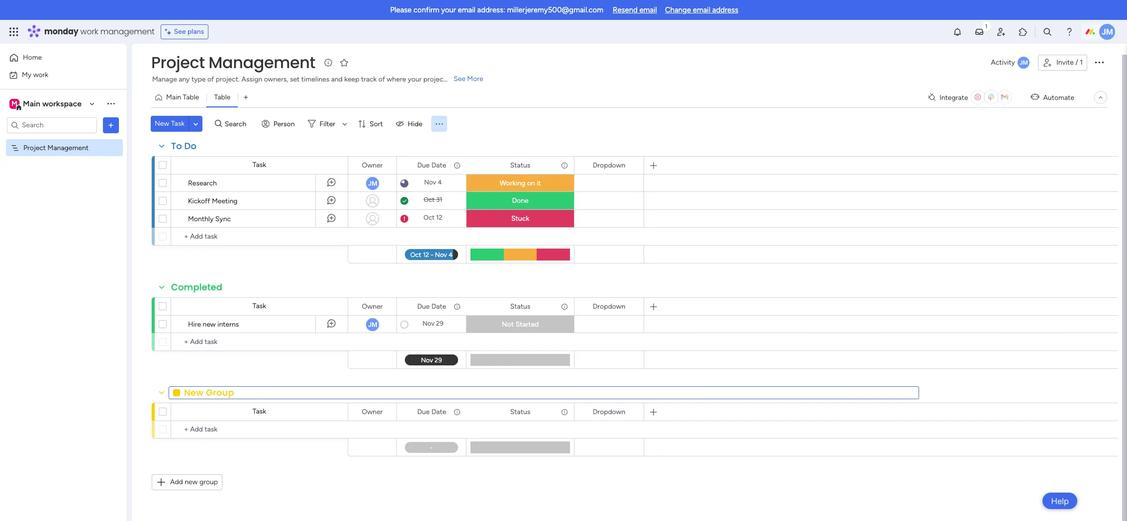 Task type: locate. For each thing, give the bounding box(es) containing it.
1 table from the left
[[183, 93, 199, 102]]

+ Add task text field
[[176, 231, 343, 243], [176, 424, 343, 436]]

inbox image
[[975, 27, 985, 37]]

your right where
[[408, 75, 422, 84]]

1 vertical spatial new
[[185, 478, 198, 487]]

0 vertical spatial dropdown field
[[590, 160, 628, 171]]

0 horizontal spatial table
[[183, 93, 199, 102]]

3 email from the left
[[693, 5, 711, 14]]

oct for done
[[424, 196, 435, 204]]

0 horizontal spatial new
[[185, 478, 198, 487]]

see plans button
[[161, 24, 209, 39]]

1 vertical spatial oct
[[424, 214, 435, 221]]

1 horizontal spatial your
[[441, 5, 456, 14]]

new right hire at the bottom of the page
[[203, 320, 216, 329]]

dropdown field for completed
[[590, 301, 628, 312]]

person
[[274, 120, 295, 128]]

research
[[188, 179, 217, 188]]

1 owner from the top
[[362, 161, 383, 169]]

workspace selection element
[[9, 98, 83, 111]]

see more
[[454, 75, 484, 83]]

main for main workspace
[[23, 99, 40, 108]]

owner
[[362, 161, 383, 169], [362, 302, 383, 311], [362, 408, 383, 416]]

any
[[179, 75, 190, 84]]

0 vertical spatial due
[[417, 161, 430, 169]]

0 vertical spatial + add task text field
[[176, 231, 343, 243]]

apps image
[[1019, 27, 1029, 37]]

1 horizontal spatial work
[[80, 26, 98, 37]]

column information image
[[561, 161, 569, 169], [561, 303, 569, 311], [453, 408, 461, 416], [561, 408, 569, 416]]

1 due date from the top
[[417, 161, 446, 169]]

arrow down image
[[339, 118, 351, 130]]

1 horizontal spatial of
[[379, 75, 385, 84]]

management up assign
[[209, 51, 315, 74]]

1 vertical spatial project
[[23, 144, 46, 152]]

1 vertical spatial status field
[[508, 301, 533, 312]]

0 vertical spatial management
[[209, 51, 315, 74]]

2 status field from the top
[[508, 301, 533, 312]]

oct
[[424, 196, 435, 204], [424, 214, 435, 221]]

hide button
[[392, 116, 429, 132]]

select product image
[[9, 27, 19, 37]]

email right change on the top of page
[[693, 5, 711, 14]]

help button
[[1043, 493, 1078, 510]]

0 vertical spatial options image
[[1094, 56, 1106, 68]]

owner for to do
[[362, 161, 383, 169]]

see left the more
[[454, 75, 466, 83]]

nov for not
[[423, 320, 435, 327]]

oct left "12"
[[424, 214, 435, 221]]

new inside button
[[185, 478, 198, 487]]

workspace image
[[9, 98, 19, 109]]

0 horizontal spatial management
[[48, 144, 89, 152]]

notifications image
[[953, 27, 963, 37]]

oct 12
[[424, 214, 443, 221]]

3 dropdown from the top
[[593, 408, 626, 416]]

1 vertical spatial due date
[[417, 302, 446, 311]]

sort button
[[354, 116, 389, 132]]

1 horizontal spatial project management
[[151, 51, 315, 74]]

owner field for to do
[[360, 160, 385, 171]]

0 vertical spatial your
[[441, 5, 456, 14]]

2 table from the left
[[214, 93, 231, 102]]

task for to do "status" 'field'
[[253, 161, 266, 169]]

main for main table
[[166, 93, 181, 102]]

0 vertical spatial status
[[510, 161, 531, 169]]

completed
[[171, 281, 222, 294]]

1 date from the top
[[432, 161, 446, 169]]

status field for to do
[[508, 160, 533, 171]]

Due Date field
[[415, 160, 449, 171], [415, 301, 449, 312], [415, 407, 449, 418]]

31
[[436, 196, 443, 204]]

add view image
[[244, 94, 248, 101]]

0 vertical spatial dropdown
[[593, 161, 626, 169]]

search everything image
[[1043, 27, 1053, 37]]

new task
[[155, 119, 185, 128]]

1 + add task text field from the top
[[176, 231, 343, 243]]

options image
[[1094, 56, 1106, 68], [106, 120, 116, 130]]

1 due date field from the top
[[415, 160, 449, 171]]

Search in workspace field
[[21, 119, 83, 131]]

status for completed
[[510, 302, 531, 311]]

column information image for completed
[[453, 303, 461, 311]]

due date for to do
[[417, 161, 446, 169]]

monday work management
[[44, 26, 155, 37]]

1 status from the top
[[510, 161, 531, 169]]

oct left 31
[[424, 196, 435, 204]]

kickoff
[[188, 197, 210, 206]]

invite members image
[[997, 27, 1007, 37]]

2 due date from the top
[[417, 302, 446, 311]]

due date field for to do
[[415, 160, 449, 171]]

project inside list box
[[23, 144, 46, 152]]

new for add
[[185, 478, 198, 487]]

0 vertical spatial see
[[174, 27, 186, 36]]

monthly sync
[[188, 215, 231, 223]]

1 vertical spatial due
[[417, 302, 430, 311]]

1 horizontal spatial table
[[214, 93, 231, 102]]

work inside 'button'
[[33, 70, 48, 79]]

Dropdown field
[[590, 160, 628, 171], [590, 301, 628, 312], [590, 407, 628, 418]]

table
[[183, 93, 199, 102], [214, 93, 231, 102]]

your
[[441, 5, 456, 14], [408, 75, 422, 84]]

0 horizontal spatial project
[[23, 144, 46, 152]]

nov left 4
[[424, 179, 436, 186]]

address:
[[477, 5, 505, 14]]

1 horizontal spatial project
[[151, 51, 205, 74]]

main table button
[[151, 90, 207, 105]]

dropdown for to do
[[593, 161, 626, 169]]

project management up project.
[[151, 51, 315, 74]]

1 horizontal spatial management
[[209, 51, 315, 74]]

options image right 1
[[1094, 56, 1106, 68]]

12
[[436, 214, 443, 221]]

2 vertical spatial date
[[432, 408, 446, 416]]

main right workspace icon
[[23, 99, 40, 108]]

project management
[[151, 51, 315, 74], [23, 144, 89, 152]]

1 vertical spatial project management
[[23, 144, 89, 152]]

management inside project management list box
[[48, 144, 89, 152]]

sync
[[215, 215, 231, 223]]

0 vertical spatial status field
[[508, 160, 533, 171]]

dropdown
[[593, 161, 626, 169], [593, 302, 626, 311], [593, 408, 626, 416]]

29
[[436, 320, 444, 327]]

management
[[209, 51, 315, 74], [48, 144, 89, 152]]

1 column information image from the top
[[453, 161, 461, 169]]

please
[[390, 5, 412, 14]]

email for change email address
[[693, 5, 711, 14]]

0 vertical spatial owner
[[362, 161, 383, 169]]

2 owner from the top
[[362, 302, 383, 311]]

1 vertical spatial owner
[[362, 302, 383, 311]]

table down project.
[[214, 93, 231, 102]]

0 vertical spatial work
[[80, 26, 98, 37]]

main inside workspace selection element
[[23, 99, 40, 108]]

new right add
[[185, 478, 198, 487]]

1 oct from the top
[[424, 196, 435, 204]]

+ Add task text field
[[176, 336, 343, 348]]

2 vertical spatial owner
[[362, 408, 383, 416]]

help
[[1051, 496, 1069, 506]]

3 owner field from the top
[[360, 407, 385, 418]]

Status field
[[508, 160, 533, 171], [508, 301, 533, 312], [508, 407, 533, 418]]

1 due from the top
[[417, 161, 430, 169]]

main down manage
[[166, 93, 181, 102]]

2 dropdown field from the top
[[590, 301, 628, 312]]

0 vertical spatial due date field
[[415, 160, 449, 171]]

2 column information image from the top
[[453, 303, 461, 311]]

2 oct from the top
[[424, 214, 435, 221]]

0 vertical spatial nov
[[424, 179, 436, 186]]

v2 search image
[[215, 118, 222, 129]]

1 vertical spatial date
[[432, 302, 446, 311]]

1 horizontal spatial main
[[166, 93, 181, 102]]

my work
[[22, 70, 48, 79]]

1 vertical spatial management
[[48, 144, 89, 152]]

see
[[174, 27, 186, 36], [454, 75, 466, 83]]

date
[[432, 161, 446, 169], [432, 302, 446, 311], [432, 408, 446, 416]]

track
[[361, 75, 377, 84]]

3 due date field from the top
[[415, 407, 449, 418]]

2 vertical spatial dropdown
[[593, 408, 626, 416]]

0 horizontal spatial work
[[33, 70, 48, 79]]

3 date from the top
[[432, 408, 446, 416]]

1 vertical spatial see
[[454, 75, 466, 83]]

column information image for to do
[[453, 161, 461, 169]]

email
[[458, 5, 476, 14], [640, 5, 657, 14], [693, 5, 711, 14]]

0 horizontal spatial of
[[207, 75, 214, 84]]

of
[[207, 75, 214, 84], [379, 75, 385, 84]]

2 vertical spatial due date field
[[415, 407, 449, 418]]

resend email
[[613, 5, 657, 14]]

3 due date from the top
[[417, 408, 446, 416]]

m
[[11, 99, 17, 108]]

see inside see plans button
[[174, 27, 186, 36]]

group
[[199, 478, 218, 487]]

due
[[417, 161, 430, 169], [417, 302, 430, 311], [417, 408, 430, 416]]

due for completed
[[417, 302, 430, 311]]

owner for completed
[[362, 302, 383, 311]]

2 owner field from the top
[[360, 301, 385, 312]]

keep
[[344, 75, 359, 84]]

0 vertical spatial project management
[[151, 51, 315, 74]]

millerjeremy500@gmail.com
[[507, 5, 604, 14]]

see more link
[[453, 74, 484, 84]]

4
[[438, 179, 442, 186]]

0 horizontal spatial your
[[408, 75, 422, 84]]

0 vertical spatial oct
[[424, 196, 435, 204]]

nov 4
[[424, 179, 442, 186]]

project management down search in workspace field
[[23, 144, 89, 152]]

activity button
[[987, 55, 1034, 71]]

option
[[0, 139, 127, 141]]

see left plans
[[174, 27, 186, 36]]

column information image for third "status" 'field'
[[561, 408, 569, 416]]

1 vertical spatial + add task text field
[[176, 424, 343, 436]]

0 vertical spatial column information image
[[453, 161, 461, 169]]

2 status from the top
[[510, 302, 531, 311]]

2 vertical spatial due date
[[417, 408, 446, 416]]

2 horizontal spatial email
[[693, 5, 711, 14]]

2 due from the top
[[417, 302, 430, 311]]

address
[[713, 5, 739, 14]]

0 horizontal spatial see
[[174, 27, 186, 36]]

new
[[155, 119, 169, 128]]

new for hire
[[203, 320, 216, 329]]

3 owner from the top
[[362, 408, 383, 416]]

0 horizontal spatial email
[[458, 5, 476, 14]]

Search field
[[222, 117, 252, 131]]

email for resend email
[[640, 5, 657, 14]]

0 horizontal spatial main
[[23, 99, 40, 108]]

hire new interns
[[188, 320, 239, 329]]

hire
[[188, 320, 201, 329]]

1 vertical spatial owner field
[[360, 301, 385, 312]]

2 vertical spatial status
[[510, 408, 531, 416]]

date for to do
[[432, 161, 446, 169]]

1 dropdown field from the top
[[590, 160, 628, 171]]

stuck
[[512, 214, 529, 223]]

options image down workspace options icon
[[106, 120, 116, 130]]

column information image
[[453, 161, 461, 169], [453, 303, 461, 311]]

1 owner field from the top
[[360, 160, 385, 171]]

None field
[[169, 386, 920, 399]]

table down "any"
[[183, 93, 199, 102]]

working on it
[[500, 179, 541, 188]]

new
[[203, 320, 216, 329], [185, 478, 198, 487]]

not started
[[502, 320, 539, 329]]

0 vertical spatial owner field
[[360, 160, 385, 171]]

1 vertical spatial column information image
[[453, 303, 461, 311]]

email right resend
[[640, 5, 657, 14]]

add new group button
[[152, 475, 222, 491]]

2 vertical spatial due
[[417, 408, 430, 416]]

see inside see more link
[[454, 75, 466, 83]]

1 vertical spatial dropdown
[[593, 302, 626, 311]]

1 vertical spatial work
[[33, 70, 48, 79]]

0 vertical spatial new
[[203, 320, 216, 329]]

task inside button
[[171, 119, 185, 128]]

project up "any"
[[151, 51, 205, 74]]

add new group
[[170, 478, 218, 487]]

work right 'monday'
[[80, 26, 98, 37]]

home button
[[6, 50, 107, 66]]

2 vertical spatial dropdown field
[[590, 407, 628, 418]]

project down search in workspace field
[[23, 144, 46, 152]]

1 image
[[982, 20, 991, 32]]

Owner field
[[360, 160, 385, 171], [360, 301, 385, 312], [360, 407, 385, 418]]

2 vertical spatial owner field
[[360, 407, 385, 418]]

work right the my at the top of page
[[33, 70, 48, 79]]

1 horizontal spatial new
[[203, 320, 216, 329]]

task for "status" 'field' for completed
[[253, 302, 266, 311]]

0 horizontal spatial project management
[[23, 144, 89, 152]]

main
[[166, 93, 181, 102], [23, 99, 40, 108]]

1 vertical spatial status
[[510, 302, 531, 311]]

1 vertical spatial due date field
[[415, 301, 449, 312]]

manage
[[152, 75, 177, 84]]

3 due from the top
[[417, 408, 430, 416]]

1 status field from the top
[[508, 160, 533, 171]]

main inside button
[[166, 93, 181, 102]]

2 dropdown from the top
[[593, 302, 626, 311]]

of right type
[[207, 75, 214, 84]]

work for my
[[33, 70, 48, 79]]

1 vertical spatial nov
[[423, 320, 435, 327]]

2 of from the left
[[379, 75, 385, 84]]

1 horizontal spatial see
[[454, 75, 466, 83]]

nov left 29
[[423, 320, 435, 327]]

management down search in workspace field
[[48, 144, 89, 152]]

1 vertical spatial dropdown field
[[590, 301, 628, 312]]

integrate
[[940, 93, 969, 102]]

0 vertical spatial due date
[[417, 161, 446, 169]]

2 vertical spatial status field
[[508, 407, 533, 418]]

dropdown field for to do
[[590, 160, 628, 171]]

status
[[510, 161, 531, 169], [510, 302, 531, 311], [510, 408, 531, 416]]

0 vertical spatial date
[[432, 161, 446, 169]]

0 horizontal spatial options image
[[106, 120, 116, 130]]

email left address:
[[458, 5, 476, 14]]

help image
[[1065, 27, 1075, 37]]

of right "track"
[[379, 75, 385, 84]]

your right confirm
[[441, 5, 456, 14]]

table button
[[207, 90, 238, 105]]

table inside main table button
[[183, 93, 199, 102]]

1 horizontal spatial email
[[640, 5, 657, 14]]

home
[[23, 53, 42, 62]]

1 dropdown from the top
[[593, 161, 626, 169]]

project
[[151, 51, 205, 74], [23, 144, 46, 152]]

2 date from the top
[[432, 302, 446, 311]]

2 due date field from the top
[[415, 301, 449, 312]]

2 email from the left
[[640, 5, 657, 14]]

0 vertical spatial project
[[151, 51, 205, 74]]

and
[[331, 75, 343, 84]]



Task type: describe. For each thing, give the bounding box(es) containing it.
to
[[171, 140, 182, 152]]

table inside button
[[214, 93, 231, 102]]

to do
[[171, 140, 197, 152]]

resend email link
[[613, 5, 657, 14]]

1 vertical spatial options image
[[106, 120, 116, 130]]

add to favorites image
[[339, 57, 349, 67]]

task for third "status" 'field'
[[253, 408, 266, 416]]

1 of from the left
[[207, 75, 214, 84]]

due date for completed
[[417, 302, 446, 311]]

column information image for to do "status" 'field'
[[561, 161, 569, 169]]

3 status field from the top
[[508, 407, 533, 418]]

meeting
[[212, 197, 238, 206]]

Completed field
[[169, 281, 225, 294]]

Project Management field
[[149, 51, 318, 74]]

do
[[184, 140, 197, 152]]

project.
[[216, 75, 240, 84]]

set
[[290, 75, 300, 84]]

invite / 1 button
[[1038, 55, 1088, 71]]

1 email from the left
[[458, 5, 476, 14]]

my
[[22, 70, 31, 79]]

work for monday
[[80, 26, 98, 37]]

resend
[[613, 5, 638, 14]]

kickoff meeting
[[188, 197, 238, 206]]

change
[[665, 5, 691, 14]]

new task button
[[151, 116, 189, 132]]

working
[[500, 179, 526, 188]]

plans
[[188, 27, 204, 36]]

my work button
[[6, 67, 107, 83]]

see for see more
[[454, 75, 466, 83]]

autopilot image
[[1031, 91, 1040, 103]]

v2 overdue deadline image
[[401, 214, 409, 224]]

3 status from the top
[[510, 408, 531, 416]]

1
[[1080, 58, 1083, 67]]

change email address
[[665, 5, 739, 14]]

1 vertical spatial your
[[408, 75, 422, 84]]

interns
[[218, 320, 239, 329]]

more
[[467, 75, 484, 83]]

it
[[537, 179, 541, 188]]

monday
[[44, 26, 78, 37]]

v2 done deadline image
[[401, 196, 409, 206]]

see for see plans
[[174, 27, 186, 36]]

2 + add task text field from the top
[[176, 424, 343, 436]]

owners,
[[264, 75, 288, 84]]

not
[[502, 320, 514, 329]]

project management inside project management list box
[[23, 144, 89, 152]]

main table
[[166, 93, 199, 102]]

workspace options image
[[106, 99, 116, 109]]

filter button
[[304, 116, 351, 132]]

3 dropdown field from the top
[[590, 407, 628, 418]]

invite / 1
[[1057, 58, 1083, 67]]

dapulse integrations image
[[928, 94, 936, 101]]

To Do field
[[169, 140, 199, 153]]

project management list box
[[0, 137, 127, 291]]

sort
[[370, 120, 383, 128]]

oct 31
[[424, 196, 443, 204]]

status for to do
[[510, 161, 531, 169]]

menu image
[[435, 119, 445, 129]]

invite
[[1057, 58, 1074, 67]]

due for to do
[[417, 161, 430, 169]]

started
[[516, 320, 539, 329]]

jeremy miller image
[[1100, 24, 1116, 40]]

hide
[[408, 120, 423, 128]]

add
[[170, 478, 183, 487]]

done
[[512, 197, 529, 205]]

monthly
[[188, 215, 214, 223]]

activity
[[991, 58, 1016, 67]]

/
[[1076, 58, 1079, 67]]

main workspace
[[23, 99, 82, 108]]

automate
[[1044, 93, 1075, 102]]

person button
[[258, 116, 301, 132]]

timelines
[[301, 75, 330, 84]]

date for completed
[[432, 302, 446, 311]]

project
[[424, 75, 446, 84]]

please confirm your email address: millerjeremy500@gmail.com
[[390, 5, 604, 14]]

change email address link
[[665, 5, 739, 14]]

filter
[[320, 120, 335, 128]]

angle down image
[[193, 120, 198, 128]]

status field for completed
[[508, 301, 533, 312]]

1 horizontal spatial options image
[[1094, 56, 1106, 68]]

see plans
[[174, 27, 204, 36]]

nov 29
[[423, 320, 444, 327]]

confirm
[[414, 5, 440, 14]]

collapse board header image
[[1097, 94, 1105, 102]]

oct for stuck
[[424, 214, 435, 221]]

column information image for "status" 'field' for completed
[[561, 303, 569, 311]]

show board description image
[[322, 58, 334, 68]]

management
[[100, 26, 155, 37]]

stands.
[[448, 75, 470, 84]]

owner field for completed
[[360, 301, 385, 312]]

dropdown for completed
[[593, 302, 626, 311]]

due date field for completed
[[415, 301, 449, 312]]

assign
[[242, 75, 262, 84]]

workspace
[[42, 99, 82, 108]]

where
[[387, 75, 406, 84]]

manage any type of project. assign owners, set timelines and keep track of where your project stands.
[[152, 75, 470, 84]]

nov for working
[[424, 179, 436, 186]]



Task type: vqa. For each thing, say whether or not it's contained in the screenshot.
the Change email address at the right of page
yes



